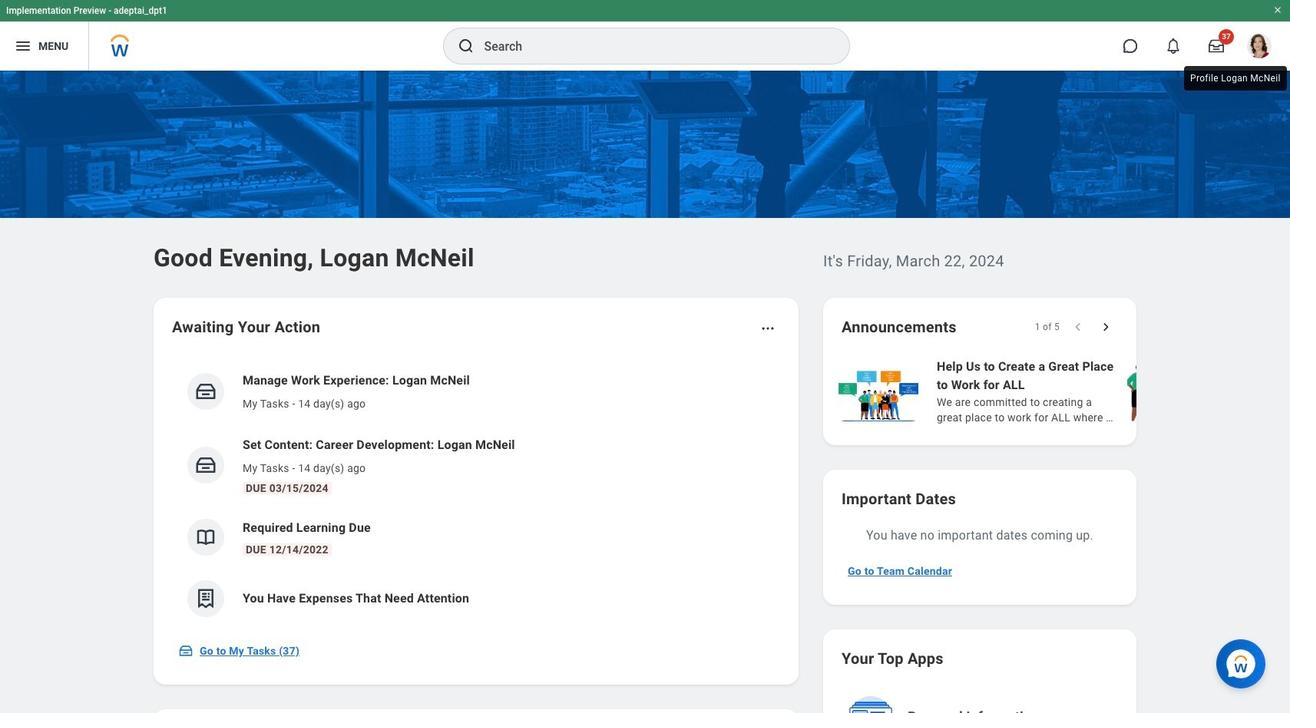 Task type: locate. For each thing, give the bounding box(es) containing it.
search image
[[457, 37, 475, 55]]

main content
[[0, 71, 1290, 713]]

inbox image
[[194, 454, 217, 477], [178, 644, 194, 659]]

list
[[836, 356, 1290, 427], [172, 359, 780, 630]]

1 vertical spatial inbox image
[[178, 644, 194, 659]]

close environment banner image
[[1273, 5, 1283, 15]]

0 vertical spatial inbox image
[[194, 454, 217, 477]]

tooltip
[[1181, 63, 1290, 94]]

chevron left small image
[[1071, 319, 1086, 335]]

inbox image
[[194, 380, 217, 403]]

banner
[[0, 0, 1290, 71]]

Search Workday  search field
[[484, 29, 818, 63]]

status
[[1035, 321, 1060, 333]]



Task type: describe. For each thing, give the bounding box(es) containing it.
chevron right small image
[[1098, 319, 1114, 335]]

1 horizontal spatial list
[[836, 356, 1290, 427]]

1 horizontal spatial inbox image
[[194, 454, 217, 477]]

dashboard expenses image
[[194, 588, 217, 611]]

0 horizontal spatial list
[[172, 359, 780, 630]]

inbox large image
[[1209, 38, 1224, 54]]

book open image
[[194, 526, 217, 549]]

related actions image
[[760, 321, 776, 336]]

0 horizontal spatial inbox image
[[178, 644, 194, 659]]

profile logan mcneil image
[[1247, 34, 1272, 61]]

notifications large image
[[1166, 38, 1181, 54]]

justify image
[[14, 37, 32, 55]]



Task type: vqa. For each thing, say whether or not it's contained in the screenshot.
'X Circle' image
no



